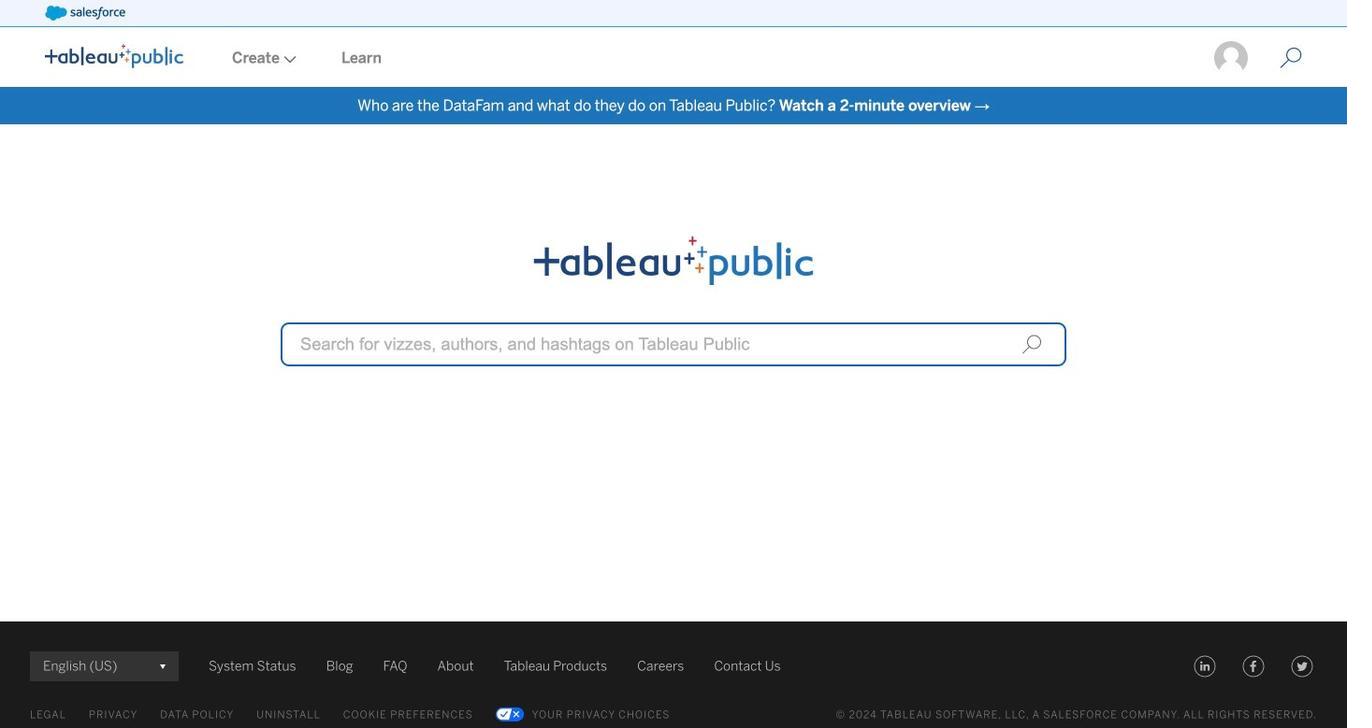 Task type: locate. For each thing, give the bounding box(es) containing it.
Search input field
[[281, 323, 1067, 367]]

search image
[[1022, 335, 1042, 355]]

logo image
[[45, 44, 183, 68]]

salesforce logo image
[[45, 6, 125, 21]]



Task type: vqa. For each thing, say whether or not it's contained in the screenshot.
"-"
no



Task type: describe. For each thing, give the bounding box(es) containing it.
selected language element
[[43, 652, 166, 682]]

gary.orlando image
[[1213, 39, 1250, 77]]

create image
[[280, 56, 297, 63]]

go to search image
[[1258, 47, 1325, 69]]



